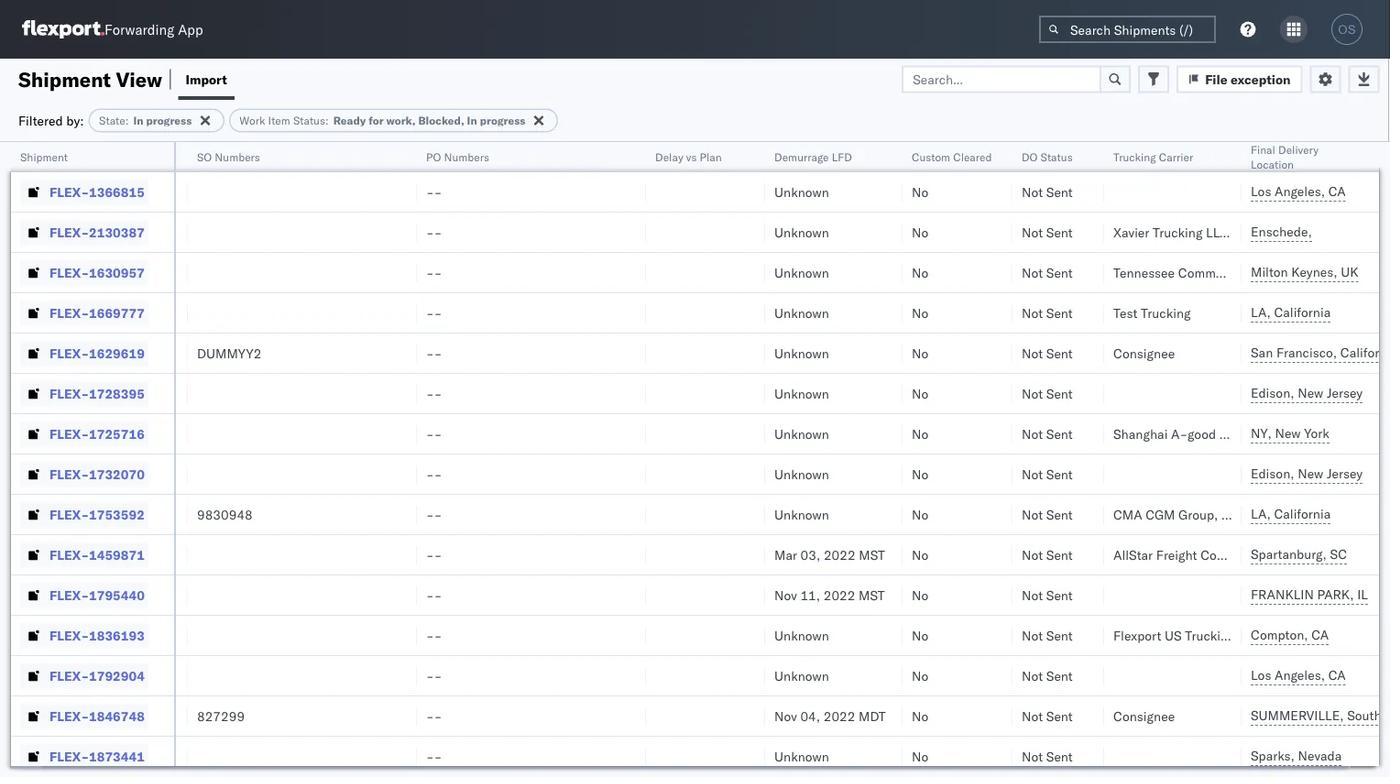 Task type: vqa. For each thing, say whether or not it's contained in the screenshot.
12th the No from the top of the page
yes



Task type: describe. For each thing, give the bounding box(es) containing it.
us
[[1165, 627, 1182, 644]]

trucking left the llc
[[1153, 224, 1203, 240]]

compton,
[[1251, 627, 1309, 643]]

california for flex-1669777
[[1275, 304, 1331, 320]]

service reference
[[60, 150, 149, 164]]

unknown for 1669777
[[775, 305, 830, 321]]

no for flex-1366815
[[912, 184, 929, 200]]

not for flex-1629619
[[1022, 345, 1043, 361]]

not sent for 1873441
[[1022, 748, 1073, 765]]

san
[[1251, 345, 1274, 361]]

flex-1366815
[[50, 184, 145, 200]]

sent for flex-1366815
[[1047, 184, 1073, 200]]

4 resize handle column header from the left
[[395, 142, 417, 777]]

flex-1753592 button
[[20, 502, 148, 528]]

nov 04, 2022 mdt
[[775, 708, 886, 724]]

flex-1728395 button
[[20, 381, 148, 407]]

uk
[[1341, 264, 1359, 280]]

final delivery location button
[[1242, 138, 1361, 171]]

sent for flex-1459871
[[1047, 547, 1073, 563]]

test trucking
[[1114, 305, 1191, 321]]

milton
[[1251, 264, 1289, 280]]

demurrage
[[775, 150, 829, 164]]

flex- for 1846748
[[50, 708, 89, 724]]

not sent for 1753592
[[1022, 506, 1073, 523]]

flex-1725716 button
[[20, 421, 148, 447]]

flex-1629619 button
[[20, 341, 148, 366]]

shipment for shipment
[[20, 150, 68, 164]]

not for flex-1873441
[[1022, 748, 1043, 765]]

item
[[268, 114, 290, 127]]

7 resize handle column header from the left
[[881, 142, 903, 777]]

1 vertical spatial ca
[[1312, 627, 1329, 643]]

no for flex-1459871
[[912, 547, 929, 563]]

flex- for 1669777
[[50, 305, 89, 321]]

delivery
[[1279, 143, 1319, 156]]

1 progress from the left
[[146, 114, 192, 127]]

trucking right test
[[1141, 305, 1191, 321]]

forwarding
[[105, 21, 174, 38]]

unknown for 1728395
[[775, 385, 830, 402]]

sent for flex-1732070
[[1047, 466, 1073, 482]]

no for flex-2130387
[[912, 224, 929, 240]]

flex- for 1836193
[[50, 627, 89, 644]]

filtered by:
[[18, 112, 84, 128]]

reference
[[99, 150, 149, 164]]

(test)
[[1232, 224, 1271, 240]]

not for flex-1836193
[[1022, 627, 1043, 644]]

flex-1795440
[[50, 587, 145, 603]]

flex- for 2130387
[[50, 224, 89, 240]]

keynes,
[[1292, 264, 1338, 280]]

freight
[[1157, 547, 1198, 563]]

not for flex-1630957
[[1022, 264, 1043, 281]]

not sent for 1366815
[[1022, 184, 1073, 200]]

ny,
[[1251, 425, 1272, 441]]

trucking up "xavier"
[[1114, 150, 1157, 164]]

ca for flex-1792904
[[1329, 667, 1346, 683]]

1 : from the left
[[125, 114, 129, 127]]

flex-1630957
[[50, 264, 145, 281]]

1836193
[[89, 627, 145, 644]]

2022 for 11,
[[824, 587, 856, 603]]

flex-1669777
[[50, 305, 145, 321]]

shipment for shipment view
[[18, 66, 111, 92]]

not sent for 1728395
[[1022, 385, 1073, 402]]

angeles, for flex-1366815
[[1275, 183, 1326, 199]]

consignee for san francisco, californi
[[1114, 345, 1175, 361]]

park,
[[1318, 587, 1354, 603]]

state
[[99, 114, 125, 127]]

unknown for 2130387
[[775, 224, 830, 240]]

flex-2130387
[[50, 224, 145, 240]]

3 resize handle column header from the left
[[166, 142, 188, 777]]

san francisco, californi
[[1251, 345, 1391, 361]]

sent for flex-1795440
[[1047, 587, 1073, 603]]

xavier trucking llc (test)
[[1114, 224, 1271, 240]]

5 resize handle column header from the left
[[624, 142, 646, 777]]

allstar freight company
[[1114, 547, 1256, 563]]

location
[[1251, 157, 1294, 171]]

827299
[[197, 708, 245, 724]]

Search... text field
[[902, 66, 1102, 93]]

flex-2130387 button
[[20, 220, 148, 245]]

1792904
[[89, 668, 145, 684]]

1 in from the left
[[133, 114, 144, 127]]

summerville, south c
[[1251, 708, 1391, 724]]

1630957
[[89, 264, 145, 281]]

not sent for 1630957
[[1022, 264, 1073, 281]]

so numbers
[[197, 150, 260, 164]]

flex-1459871
[[50, 547, 145, 563]]

not sent for 1725716
[[1022, 426, 1073, 442]]

south
[[1348, 708, 1382, 724]]

flex-1459871 button
[[20, 542, 148, 568]]

2130387
[[89, 224, 145, 240]]

lfd
[[832, 150, 852, 164]]

sent for flex-1630957
[[1047, 264, 1073, 281]]

view
[[116, 66, 162, 92]]

delay
[[655, 150, 684, 164]]

no for flex-1795440
[[912, 587, 929, 603]]

not for flex-1792904
[[1022, 668, 1043, 684]]

custom cleared
[[912, 150, 992, 164]]

no for flex-1836193
[[912, 627, 929, 644]]

1795440
[[89, 587, 145, 603]]

1366815
[[89, 184, 145, 200]]

11 resize handle column header from the left
[[1358, 142, 1380, 777]]

not for flex-1753592
[[1022, 506, 1043, 523]]

la, for flex-1669777
[[1251, 304, 1271, 320]]

not sent for 1836193
[[1022, 627, 1073, 644]]

spartanburg, sc
[[1251, 546, 1347, 562]]

flex-1669777 button
[[20, 300, 148, 326]]

do status
[[1022, 150, 1073, 164]]

flex-1873441
[[50, 748, 145, 765]]

plan
[[700, 150, 722, 164]]

final
[[1251, 143, 1276, 156]]

edison, new jersey for 1732070
[[1251, 466, 1363, 482]]

flex- for 1795440
[[50, 587, 89, 603]]

numbers for po numbers
[[444, 150, 489, 164]]

not sent for 1459871
[[1022, 547, 1073, 563]]

file exception
[[1206, 71, 1291, 87]]

not for flex-1732070
[[1022, 466, 1043, 482]]

flex-1725716
[[50, 426, 145, 442]]

sent for flex-1753592
[[1047, 506, 1073, 523]]

not for flex-1846748
[[1022, 708, 1043, 724]]

mdt
[[859, 708, 886, 724]]

work item status : ready for work, blocked, in progress
[[240, 114, 526, 127]]

app
[[178, 21, 203, 38]]

file
[[1206, 71, 1228, 87]]

not for flex-1459871
[[1022, 547, 1043, 563]]

spartanburg,
[[1251, 546, 1327, 562]]

llc
[[1206, 224, 1229, 240]]

state : in progress
[[99, 114, 192, 127]]

unknown for 1836193
[[775, 627, 830, 644]]

new for flex-1728395
[[1298, 385, 1324, 401]]

nov 11, 2022 mst
[[775, 587, 885, 603]]

not sent for 1732070
[[1022, 466, 1073, 482]]

6 resize handle column header from the left
[[743, 142, 765, 777]]

not sent for 1669777
[[1022, 305, 1073, 321]]

po numbers
[[426, 150, 489, 164]]

flex-1792904 button
[[20, 663, 148, 689]]

not sent for 1795440
[[1022, 587, 1073, 603]]

flex-1366815 button
[[20, 179, 148, 205]]

los angeles, ca for 1366815
[[1251, 183, 1346, 199]]

flexport. image
[[22, 20, 105, 38]]

californi
[[1341, 345, 1391, 361]]

flex- for 1459871
[[50, 547, 89, 563]]



Task type: locate. For each thing, give the bounding box(es) containing it.
1 vertical spatial la,
[[1251, 506, 1271, 522]]

9 sent from the top
[[1047, 506, 1073, 523]]

flex-1836193
[[50, 627, 145, 644]]

13 sent from the top
[[1047, 668, 1073, 684]]

7 flex- from the top
[[50, 426, 89, 442]]

sent for flex-1792904
[[1047, 668, 1073, 684]]

no for flex-1630957
[[912, 264, 929, 281]]

flex- down flex-1630957 button
[[50, 305, 89, 321]]

angeles, up 'summerville,'
[[1275, 667, 1326, 683]]

unknown for 1725716
[[775, 426, 830, 442]]

2 edison, from the top
[[1251, 466, 1295, 482]]

flex- for 1366815
[[50, 184, 89, 200]]

unknown for 1732070
[[775, 466, 830, 482]]

flex-1792904
[[50, 668, 145, 684]]

in
[[133, 114, 144, 127], [467, 114, 477, 127]]

6 sent from the top
[[1047, 385, 1073, 402]]

4 not from the top
[[1022, 305, 1043, 321]]

flex- for 1630957
[[50, 264, 89, 281]]

0 vertical spatial jersey
[[1327, 385, 1363, 401]]

1 horizontal spatial numbers
[[444, 150, 489, 164]]

8 unknown from the top
[[775, 466, 830, 482]]

1 vertical spatial mst
[[859, 587, 885, 603]]

5 unknown from the top
[[775, 345, 830, 361]]

progress up po numbers
[[480, 114, 526, 127]]

13 not from the top
[[1022, 668, 1043, 684]]

not for flex-1795440
[[1022, 587, 1043, 603]]

flex- for 1728395
[[50, 385, 89, 402]]

2 no from the top
[[912, 224, 929, 240]]

1 sent from the top
[[1047, 184, 1073, 200]]

mst up nov 11, 2022 mst
[[859, 547, 885, 563]]

consignee down flexport
[[1114, 708, 1175, 724]]

la, california for 1753592
[[1251, 506, 1331, 522]]

jersey down york
[[1327, 466, 1363, 482]]

flex- down 'flex-1795440' button
[[50, 627, 89, 644]]

1 vertical spatial la, california
[[1251, 506, 1331, 522]]

4 sent from the top
[[1047, 305, 1073, 321]]

angeles, down final delivery location button
[[1275, 183, 1326, 199]]

3 sent from the top
[[1047, 264, 1073, 281]]

nov left 04,
[[775, 708, 797, 724]]

c
[[1385, 708, 1391, 724]]

flex-1846748
[[50, 708, 145, 724]]

10 resize handle column header from the left
[[1220, 142, 1242, 777]]

14 flex- from the top
[[50, 708, 89, 724]]

los angeles, ca up 'summerville,'
[[1251, 667, 1346, 683]]

francisco,
[[1277, 345, 1338, 361]]

numbers right po
[[444, 150, 489, 164]]

not for flex-2130387
[[1022, 224, 1043, 240]]

flex- for 1792904
[[50, 668, 89, 684]]

2 : from the left
[[325, 114, 329, 127]]

work
[[240, 114, 265, 127]]

in right state
[[133, 114, 144, 127]]

0 vertical spatial edison,
[[1251, 385, 1295, 401]]

11 not sent from the top
[[1022, 587, 1073, 603]]

2022 for 03,
[[824, 547, 856, 563]]

3 not sent from the top
[[1022, 264, 1073, 281]]

los for flex-1366815
[[1251, 183, 1272, 199]]

los angeles, ca for 1792904
[[1251, 667, 1346, 683]]

1728395
[[89, 385, 145, 402]]

edison, new jersey for 1728395
[[1251, 385, 1363, 401]]

not sent
[[1022, 184, 1073, 200], [1022, 224, 1073, 240], [1022, 264, 1073, 281], [1022, 305, 1073, 321], [1022, 345, 1073, 361], [1022, 385, 1073, 402], [1022, 426, 1073, 442], [1022, 466, 1073, 482], [1022, 506, 1073, 523], [1022, 547, 1073, 563], [1022, 587, 1073, 603], [1022, 627, 1073, 644], [1022, 668, 1073, 684], [1022, 708, 1073, 724], [1022, 748, 1073, 765]]

la, california for 1669777
[[1251, 304, 1331, 320]]

sent for flex-2130387
[[1047, 224, 1073, 240]]

flex- for 1873441
[[50, 748, 89, 765]]

2 sent from the top
[[1047, 224, 1073, 240]]

0 vertical spatial shipment
[[18, 66, 111, 92]]

10 sent from the top
[[1047, 547, 1073, 563]]

flex- inside 'button'
[[50, 547, 89, 563]]

carrier right open
[[1273, 627, 1313, 644]]

8 flex- from the top
[[50, 466, 89, 482]]

1 horizontal spatial carrier
[[1273, 627, 1313, 644]]

unknown for 1630957
[[775, 264, 830, 281]]

ca down final delivery location button
[[1329, 183, 1346, 199]]

sent for flex-1728395
[[1047, 385, 1073, 402]]

not sent for 2130387
[[1022, 224, 1073, 240]]

for
[[369, 114, 384, 127]]

2 edison, new jersey from the top
[[1251, 466, 1363, 482]]

1 vertical spatial los angeles, ca
[[1251, 667, 1346, 683]]

1 flex- from the top
[[50, 184, 89, 200]]

new down york
[[1298, 466, 1324, 482]]

vs
[[686, 150, 697, 164]]

6 not from the top
[[1022, 385, 1043, 402]]

14 sent from the top
[[1047, 708, 1073, 724]]

jersey for flex-1728395
[[1327, 385, 1363, 401]]

los angeles, ca down final delivery location button
[[1251, 183, 1346, 199]]

franklin
[[1251, 587, 1314, 603]]

new down francisco,
[[1298, 385, 1324, 401]]

flex- down flex-1753592 button
[[50, 547, 89, 563]]

1 horizontal spatial :
[[325, 114, 329, 127]]

los
[[1251, 183, 1272, 199], [1251, 667, 1272, 683]]

10 not sent from the top
[[1022, 547, 1073, 563]]

status right 'do'
[[1041, 150, 1073, 164]]

work,
[[386, 114, 416, 127]]

resize handle column header
[[28, 142, 50, 777], [152, 142, 174, 777], [166, 142, 188, 777], [395, 142, 417, 777], [624, 142, 646, 777], [743, 142, 765, 777], [881, 142, 903, 777], [991, 142, 1013, 777], [1083, 142, 1105, 777], [1220, 142, 1242, 777], [1358, 142, 1380, 777]]

2 nov from the top
[[775, 708, 797, 724]]

los for flex-1792904
[[1251, 667, 1272, 683]]

1 no from the top
[[912, 184, 929, 200]]

shipment up "by:"
[[18, 66, 111, 92]]

shipment
[[18, 66, 111, 92], [20, 150, 68, 164]]

:
[[125, 114, 129, 127], [325, 114, 329, 127]]

15 not sent from the top
[[1022, 748, 1073, 765]]

unknown for 1792904
[[775, 668, 830, 684]]

sent for flex-1873441
[[1047, 748, 1073, 765]]

1669777
[[89, 305, 145, 321]]

1 vertical spatial los
[[1251, 667, 1272, 683]]

2 vertical spatial new
[[1298, 466, 1324, 482]]

los down open
[[1251, 667, 1272, 683]]

12 not from the top
[[1022, 627, 1043, 644]]

edison,
[[1251, 385, 1295, 401], [1251, 466, 1295, 482]]

demurrage lfd
[[775, 150, 852, 164]]

nevada
[[1299, 748, 1342, 764]]

11,
[[801, 587, 821, 603]]

7 not sent from the top
[[1022, 426, 1073, 442]]

flex- down flex-1725716 button
[[50, 466, 89, 482]]

1 vertical spatial new
[[1276, 425, 1301, 441]]

1846748
[[89, 708, 145, 724]]

1 vertical spatial california
[[1275, 506, 1331, 522]]

flex- down the flex-1846748 button
[[50, 748, 89, 765]]

13 no from the top
[[912, 668, 929, 684]]

5 flex- from the top
[[50, 345, 89, 361]]

15 flex- from the top
[[50, 748, 89, 765]]

11 not from the top
[[1022, 587, 1043, 603]]

carrier
[[1159, 150, 1194, 164], [1273, 627, 1313, 644]]

sent for flex-1836193
[[1047, 627, 1073, 644]]

8 not sent from the top
[[1022, 466, 1073, 482]]

0 vertical spatial los angeles, ca
[[1251, 183, 1346, 199]]

5 no from the top
[[912, 345, 929, 361]]

no for flex-1792904
[[912, 668, 929, 684]]

1 edison, from the top
[[1251, 385, 1295, 401]]

carrier up the xavier trucking llc (test)
[[1159, 150, 1194, 164]]

status right item
[[293, 114, 325, 127]]

in right 'blocked,'
[[467, 114, 477, 127]]

10 no from the top
[[912, 547, 929, 563]]

not sent for 1629619
[[1022, 345, 1073, 361]]

no for flex-1753592
[[912, 506, 929, 523]]

exception
[[1231, 71, 1291, 87]]

12 sent from the top
[[1047, 627, 1073, 644]]

jersey down californi
[[1327, 385, 1363, 401]]

1 california from the top
[[1275, 304, 1331, 320]]

9 not from the top
[[1022, 506, 1043, 523]]

14 no from the top
[[912, 708, 929, 724]]

unknown for 1873441
[[775, 748, 830, 765]]

--
[[60, 184, 76, 200], [426, 184, 442, 200], [426, 224, 442, 240], [60, 264, 76, 281], [426, 264, 442, 281], [60, 305, 76, 321], [426, 305, 442, 321], [426, 345, 442, 361], [60, 385, 76, 402], [426, 385, 442, 402], [60, 426, 76, 442], [426, 426, 442, 442], [60, 466, 76, 482], [426, 466, 442, 482], [426, 506, 442, 523], [60, 547, 76, 563], [426, 547, 442, 563], [60, 587, 76, 603], [426, 587, 442, 603], [60, 627, 76, 644], [426, 627, 442, 644], [60, 668, 76, 684], [426, 668, 442, 684], [426, 708, 442, 724], [60, 748, 76, 765], [426, 748, 442, 765]]

2 vertical spatial 2022
[[824, 708, 856, 724]]

9 resize handle column header from the left
[[1083, 142, 1105, 777]]

flex- down flex-1366815 button
[[50, 224, 89, 240]]

0 vertical spatial los
[[1251, 183, 1272, 199]]

flex-1846748 button
[[20, 704, 148, 729]]

14 not from the top
[[1022, 708, 1043, 724]]

4 unknown from the top
[[775, 305, 830, 321]]

la, up san
[[1251, 304, 1271, 320]]

edison, down san
[[1251, 385, 1295, 401]]

unknown for 1366815
[[775, 184, 830, 200]]

0 horizontal spatial carrier
[[1159, 150, 1194, 164]]

flex-1732070 button
[[20, 462, 148, 487]]

import button
[[178, 59, 234, 100]]

shipment button
[[11, 146, 156, 164]]

2 consignee from the top
[[1114, 708, 1175, 724]]

1 vertical spatial edison,
[[1251, 466, 1295, 482]]

edison, for flex-1728395
[[1251, 385, 1295, 401]]

new for flex-1732070
[[1298, 466, 1324, 482]]

nov left 11,
[[775, 587, 797, 603]]

flex-1795440 button
[[20, 583, 148, 608]]

unknown for 1629619
[[775, 345, 830, 361]]

no for flex-1629619
[[912, 345, 929, 361]]

california up spartanburg, sc at right
[[1275, 506, 1331, 522]]

0 vertical spatial consignee
[[1114, 345, 1175, 361]]

unknown
[[775, 184, 830, 200], [775, 224, 830, 240], [775, 264, 830, 281], [775, 305, 830, 321], [775, 345, 830, 361], [775, 385, 830, 402], [775, 426, 830, 442], [775, 466, 830, 482], [775, 506, 830, 523], [775, 627, 830, 644], [775, 668, 830, 684], [775, 748, 830, 765]]

company
[[1201, 547, 1256, 563]]

8 sent from the top
[[1047, 466, 1073, 482]]

consignee for summerville, south c
[[1114, 708, 1175, 724]]

0 vertical spatial edison, new jersey
[[1251, 385, 1363, 401]]

9830948
[[197, 506, 253, 523]]

2022 right 04,
[[824, 708, 856, 724]]

ca for flex-1366815
[[1329, 183, 1346, 199]]

3 2022 from the top
[[824, 708, 856, 724]]

1 mst from the top
[[859, 547, 885, 563]]

8 not from the top
[[1022, 466, 1043, 482]]

not for flex-1366815
[[1022, 184, 1043, 200]]

2 resize handle column header from the left
[[152, 142, 174, 777]]

1 jersey from the top
[[1327, 385, 1363, 401]]

flex-1629619
[[50, 345, 145, 361]]

sent for flex-1725716
[[1047, 426, 1073, 442]]

numbers right so
[[215, 150, 260, 164]]

la, california down milton keynes, uk
[[1251, 304, 1331, 320]]

sparks, nevada
[[1251, 748, 1342, 764]]

15 not from the top
[[1022, 748, 1043, 765]]

1 vertical spatial edison, new jersey
[[1251, 466, 1363, 482]]

enschede,
[[1251, 224, 1312, 240]]

delay vs plan button
[[646, 146, 747, 164]]

1 edison, new jersey from the top
[[1251, 385, 1363, 401]]

new right ny, at right
[[1276, 425, 1301, 441]]

: left ready
[[325, 114, 329, 127]]

8 resize handle column header from the left
[[991, 142, 1013, 777]]

0 horizontal spatial progress
[[146, 114, 192, 127]]

so
[[197, 150, 212, 164]]

edison, new jersey down york
[[1251, 466, 1363, 482]]

03,
[[801, 547, 821, 563]]

blocked,
[[418, 114, 464, 127]]

forwarding app link
[[22, 20, 203, 38]]

final delivery location
[[1251, 143, 1319, 171]]

2 progress from the left
[[480, 114, 526, 127]]

2 flex- from the top
[[50, 224, 89, 240]]

california for flex-1753592
[[1275, 506, 1331, 522]]

mst down mar 03, 2022 mst at the right of page
[[859, 587, 885, 603]]

1 horizontal spatial in
[[467, 114, 477, 127]]

7 no from the top
[[912, 426, 929, 442]]

not for flex-1669777
[[1022, 305, 1043, 321]]

shipment view
[[18, 66, 162, 92]]

york
[[1305, 425, 1330, 441]]

il
[[1358, 587, 1369, 603]]

dummyy2
[[197, 345, 262, 361]]

edison, down ny, at right
[[1251, 466, 1295, 482]]

6 unknown from the top
[[775, 385, 830, 402]]

service
[[60, 150, 96, 164]]

progress down view
[[146, 114, 192, 127]]

no for flex-1725716
[[912, 426, 929, 442]]

flex-1732070
[[50, 466, 145, 482]]

no for flex-1732070
[[912, 466, 929, 482]]

cleared
[[954, 150, 992, 164]]

flex- down the flex-1836193 button
[[50, 668, 89, 684]]

6 no from the top
[[912, 385, 929, 402]]

flex- for 1629619
[[50, 345, 89, 361]]

1459871
[[89, 547, 145, 563]]

1 not from the top
[[1022, 184, 1043, 200]]

5 not sent from the top
[[1022, 345, 1073, 361]]

flex-1630957 button
[[20, 260, 148, 286]]

3 flex- from the top
[[50, 264, 89, 281]]

5 not from the top
[[1022, 345, 1043, 361]]

consignee down test trucking
[[1114, 345, 1175, 361]]

mst for nov 11, 2022 mst
[[859, 587, 885, 603]]

trucking right us
[[1186, 627, 1235, 644]]

0 vertical spatial nov
[[775, 587, 797, 603]]

not for flex-1725716
[[1022, 426, 1043, 442]]

6 not sent from the top
[[1022, 385, 1073, 402]]

flex-1873441 button
[[20, 744, 148, 770]]

no for flex-1728395
[[912, 385, 929, 402]]

2022 right 03,
[[824, 547, 856, 563]]

0 vertical spatial mst
[[859, 547, 885, 563]]

flex-1728395
[[50, 385, 145, 402]]

summerville,
[[1251, 708, 1344, 724]]

franklin park, il
[[1251, 587, 1369, 603]]

10 not from the top
[[1022, 547, 1043, 563]]

2 angeles, from the top
[[1275, 667, 1326, 683]]

7 sent from the top
[[1047, 426, 1073, 442]]

0 vertical spatial angeles,
[[1275, 183, 1326, 199]]

angeles,
[[1275, 183, 1326, 199], [1275, 667, 1326, 683]]

2022 right 11,
[[824, 587, 856, 603]]

flex- down flex-1728395 button at left
[[50, 426, 89, 442]]

9 not sent from the top
[[1022, 506, 1073, 523]]

numbers for so numbers
[[215, 150, 260, 164]]

0 horizontal spatial in
[[133, 114, 144, 127]]

0 vertical spatial california
[[1275, 304, 1331, 320]]

jersey for flex-1732070
[[1327, 466, 1363, 482]]

9 unknown from the top
[[775, 506, 830, 523]]

1 vertical spatial consignee
[[1114, 708, 1175, 724]]

la, california up spartanburg,
[[1251, 506, 1331, 522]]

po
[[426, 150, 441, 164]]

0 vertical spatial la,
[[1251, 304, 1271, 320]]

flex- down flex-1459871 'button'
[[50, 587, 89, 603]]

flex- down service
[[50, 184, 89, 200]]

compton, ca
[[1251, 627, 1329, 643]]

13 flex- from the top
[[50, 668, 89, 684]]

2 not sent from the top
[[1022, 224, 1073, 240]]

10 unknown from the top
[[775, 627, 830, 644]]

Search Shipments (/) text field
[[1040, 16, 1216, 43]]

flexport
[[1114, 627, 1162, 644]]

15 sent from the top
[[1047, 748, 1073, 765]]

2 vertical spatial ca
[[1329, 667, 1346, 683]]

ca
[[1329, 183, 1346, 199], [1312, 627, 1329, 643], [1329, 667, 1346, 683]]

1 vertical spatial jersey
[[1327, 466, 1363, 482]]

ny, new york
[[1251, 425, 1330, 441]]

2 2022 from the top
[[824, 587, 856, 603]]

7 unknown from the top
[[775, 426, 830, 442]]

california down milton keynes, uk
[[1275, 304, 1331, 320]]

14 not sent from the top
[[1022, 708, 1073, 724]]

9 no from the top
[[912, 506, 929, 523]]

1 vertical spatial status
[[1041, 150, 1073, 164]]

sent for flex-1846748
[[1047, 708, 1073, 724]]

import
[[186, 71, 227, 87]]

flex- for 1732070
[[50, 466, 89, 482]]

1 vertical spatial 2022
[[824, 587, 856, 603]]

flex- down the flex-1792904 button
[[50, 708, 89, 724]]

not for flex-1728395
[[1022, 385, 1043, 402]]

0 vertical spatial carrier
[[1159, 150, 1194, 164]]

no
[[912, 184, 929, 200], [912, 224, 929, 240], [912, 264, 929, 281], [912, 305, 929, 321], [912, 345, 929, 361], [912, 385, 929, 402], [912, 426, 929, 442], [912, 466, 929, 482], [912, 506, 929, 523], [912, 547, 929, 563], [912, 587, 929, 603], [912, 627, 929, 644], [912, 668, 929, 684], [912, 708, 929, 724], [912, 748, 929, 765]]

edison, for flex-1732070
[[1251, 466, 1295, 482]]

2022 for 04,
[[824, 708, 856, 724]]

1753592
[[89, 506, 145, 523]]

0 vertical spatial new
[[1298, 385, 1324, 401]]

2 la, from the top
[[1251, 506, 1271, 522]]

mst
[[859, 547, 885, 563], [859, 587, 885, 603]]

no for flex-1873441
[[912, 748, 929, 765]]

10 flex- from the top
[[50, 547, 89, 563]]

0 vertical spatial la, california
[[1251, 304, 1331, 320]]

flex- inside button
[[50, 587, 89, 603]]

0 horizontal spatial :
[[125, 114, 129, 127]]

1 los angeles, ca from the top
[[1251, 183, 1346, 199]]

sent for flex-1629619
[[1047, 345, 1073, 361]]

nov for nov 11, 2022 mst
[[775, 587, 797, 603]]

flex- for 1753592
[[50, 506, 89, 523]]

11 flex- from the top
[[50, 587, 89, 603]]

0 horizontal spatial numbers
[[215, 150, 260, 164]]

flex- down flex-1669777 button
[[50, 345, 89, 361]]

1 resize handle column header from the left
[[28, 142, 50, 777]]

2 mst from the top
[[859, 587, 885, 603]]

flex-1836193 button
[[20, 623, 148, 649]]

delay vs plan
[[655, 150, 722, 164]]

la, up spartanburg,
[[1251, 506, 1271, 522]]

custom
[[912, 150, 951, 164]]

flex-1753592
[[50, 506, 145, 523]]

ca right compton,
[[1312, 627, 1329, 643]]

do
[[1022, 150, 1038, 164]]

os
[[1339, 22, 1356, 36]]

0 vertical spatial status
[[293, 114, 325, 127]]

0 vertical spatial 2022
[[824, 547, 856, 563]]

1725716
[[89, 426, 145, 442]]

12 no from the top
[[912, 627, 929, 644]]

service reference button
[[50, 146, 170, 164]]

1 horizontal spatial status
[[1041, 150, 1073, 164]]

1 vertical spatial carrier
[[1273, 627, 1313, 644]]

edison, new jersey down francisco,
[[1251, 385, 1363, 401]]

flexport us trucking open carrier
[[1114, 627, 1313, 644]]

california
[[1275, 304, 1331, 320], [1275, 506, 1331, 522]]

sc
[[1331, 546, 1347, 562]]

flex- down flex-1732070 button
[[50, 506, 89, 523]]

1 2022 from the top
[[824, 547, 856, 563]]

0 horizontal spatial status
[[293, 114, 325, 127]]

flex- down the flex-2130387 button
[[50, 264, 89, 281]]

11 no from the top
[[912, 587, 929, 603]]

3 no from the top
[[912, 264, 929, 281]]

1 numbers from the left
[[215, 150, 260, 164]]

11 unknown from the top
[[775, 668, 830, 684]]

no for flex-1846748
[[912, 708, 929, 724]]

1 vertical spatial nov
[[775, 708, 797, 724]]

angeles, for flex-1792904
[[1275, 667, 1326, 683]]

2 unknown from the top
[[775, 224, 830, 240]]

2 in from the left
[[467, 114, 477, 127]]

4 flex- from the top
[[50, 305, 89, 321]]

: up reference
[[125, 114, 129, 127]]

los down location
[[1251, 183, 1272, 199]]

15 no from the top
[[912, 748, 929, 765]]

sent for flex-1669777
[[1047, 305, 1073, 321]]

1 horizontal spatial progress
[[480, 114, 526, 127]]

flex- for 1725716
[[50, 426, 89, 442]]

ca up summerville, south c
[[1329, 667, 1346, 683]]

1 vertical spatial angeles,
[[1275, 667, 1326, 683]]

la, for flex-1753592
[[1251, 506, 1271, 522]]

3 not from the top
[[1022, 264, 1043, 281]]

4 no from the top
[[912, 305, 929, 321]]

flex- down flex-1629619 button
[[50, 385, 89, 402]]

jersey
[[1327, 385, 1363, 401], [1327, 466, 1363, 482]]

0 vertical spatial ca
[[1329, 183, 1346, 199]]

test
[[1114, 305, 1138, 321]]

shipment down the filtered
[[20, 150, 68, 164]]

no for flex-1669777
[[912, 305, 929, 321]]

1 vertical spatial shipment
[[20, 150, 68, 164]]

shipment inside button
[[20, 150, 68, 164]]



